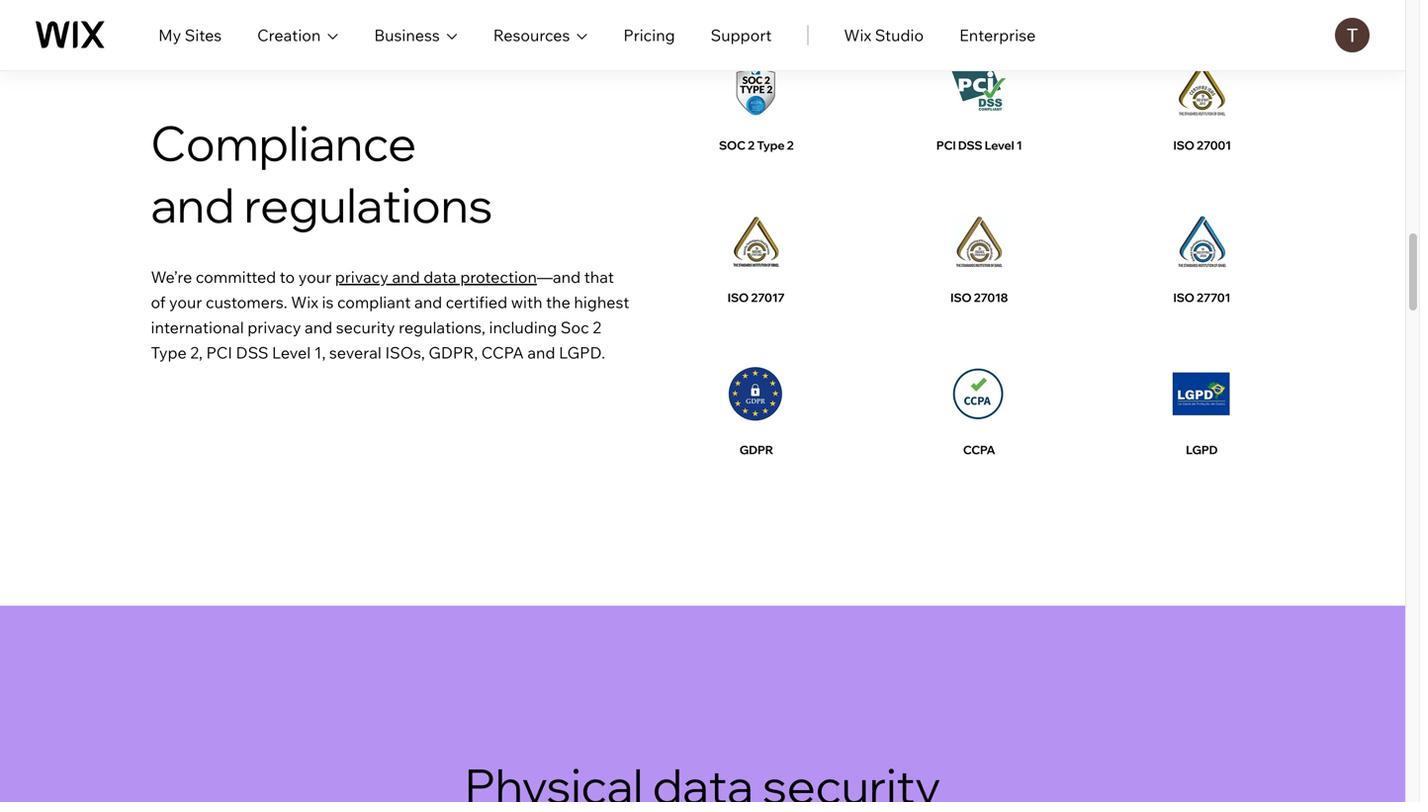 Task type: describe. For each thing, give the bounding box(es) containing it.
resources
[[493, 25, 570, 45]]

the
[[546, 292, 570, 312]]

pricing link
[[623, 23, 675, 47]]

enterprise
[[959, 25, 1036, 45]]

and down including at the top of page
[[527, 343, 555, 363]]

we're
[[151, 267, 192, 287]]

and up 1,
[[305, 317, 333, 337]]

enterprise link
[[959, 23, 1036, 47]]

gdpr,
[[429, 343, 478, 363]]

of
[[151, 292, 166, 312]]

several
[[329, 343, 382, 363]]

regulations
[[244, 174, 493, 234]]

including
[[489, 317, 557, 337]]

certified
[[446, 292, 508, 312]]

committed
[[196, 267, 276, 287]]

nine official icons for wix's compliance certifications mentioned in the description of this section: soc 2 type 2; pci dss level 1; iso 27001, 27017, 27018, and 27701; gdpr, ccpa and lgpd. image
[[706, 48, 1252, 458]]

privacy and data protection link
[[335, 267, 537, 287]]

compliant
[[337, 292, 411, 312]]

wix inside —and that of your customers. wix is compliant and certified with the highest international privacy and security regulations, including soc 2 type 2, pci dss level 1, several isos, gdpr, ccpa and lgpd.
[[291, 292, 318, 312]]

and left the data
[[392, 267, 420, 287]]

your for to
[[298, 267, 331, 287]]

customers.
[[206, 292, 287, 312]]

my
[[158, 25, 181, 45]]

2,
[[190, 343, 203, 363]]

pricing
[[623, 25, 675, 45]]

your for of
[[169, 292, 202, 312]]

sites
[[185, 25, 222, 45]]

level
[[272, 343, 311, 363]]

wix studio link
[[844, 23, 924, 47]]

we're committed to your privacy and data protection
[[151, 267, 537, 287]]

protection
[[460, 267, 537, 287]]

profile image image
[[1335, 18, 1370, 52]]

business button
[[374, 23, 458, 47]]

lgpd.
[[559, 343, 605, 363]]

regulations,
[[399, 317, 486, 337]]

my sites link
[[158, 23, 222, 47]]

business
[[374, 25, 440, 45]]

dss
[[236, 343, 268, 363]]

wix studio
[[844, 25, 924, 45]]

privacy inside —and that of your customers. wix is compliant and certified with the highest international privacy and security regulations, including soc 2 type 2, pci dss level 1, several isos, gdpr, ccpa and lgpd.
[[248, 317, 301, 337]]

that
[[584, 267, 614, 287]]



Task type: locate. For each thing, give the bounding box(es) containing it.
1 vertical spatial wix
[[291, 292, 318, 312]]

wix left studio
[[844, 25, 872, 45]]

0 horizontal spatial wix
[[291, 292, 318, 312]]

and
[[151, 174, 235, 234], [392, 267, 420, 287], [414, 292, 442, 312], [305, 317, 333, 337], [527, 343, 555, 363]]

soc
[[561, 317, 589, 337]]

privacy
[[335, 267, 389, 287], [248, 317, 301, 337]]

highest
[[574, 292, 629, 312]]

compliance
[[151, 113, 416, 173]]

isos,
[[385, 343, 425, 363]]

0 vertical spatial your
[[298, 267, 331, 287]]

support
[[711, 25, 772, 45]]

wix
[[844, 25, 872, 45], [291, 292, 318, 312]]

compliance and regulations
[[151, 113, 493, 234]]

type
[[151, 343, 187, 363]]

your right to
[[298, 267, 331, 287]]

1 vertical spatial your
[[169, 292, 202, 312]]

my sites
[[158, 25, 222, 45]]

privacy up compliant
[[335, 267, 389, 287]]

1 horizontal spatial your
[[298, 267, 331, 287]]

and up we're
[[151, 174, 235, 234]]

0 vertical spatial privacy
[[335, 267, 389, 287]]

—and that of your customers. wix is compliant and certified with the highest international privacy and security regulations, including soc 2 type 2, pci dss level 1, several isos, gdpr, ccpa and lgpd.
[[151, 267, 629, 363]]

0 horizontal spatial your
[[169, 292, 202, 312]]

to
[[280, 267, 295, 287]]

1 horizontal spatial privacy
[[335, 267, 389, 287]]

with
[[511, 292, 542, 312]]

wix left is
[[291, 292, 318, 312]]

2
[[593, 317, 601, 337]]

wix inside wix studio link
[[844, 25, 872, 45]]

1 horizontal spatial wix
[[844, 25, 872, 45]]

data
[[424, 267, 457, 287]]

your right 'of' on the left of page
[[169, 292, 202, 312]]

ccpa
[[481, 343, 524, 363]]

your inside —and that of your customers. wix is compliant and certified with the highest international privacy and security regulations, including soc 2 type 2, pci dss level 1, several isos, gdpr, ccpa and lgpd.
[[169, 292, 202, 312]]

international
[[151, 317, 244, 337]]

0 vertical spatial wix
[[844, 25, 872, 45]]

pci
[[206, 343, 232, 363]]

—and
[[537, 267, 581, 287]]

and inside compliance and regulations
[[151, 174, 235, 234]]

studio
[[875, 25, 924, 45]]

creation button
[[257, 23, 339, 47]]

1 vertical spatial privacy
[[248, 317, 301, 337]]

security
[[336, 317, 395, 337]]

is
[[322, 292, 334, 312]]

creation
[[257, 25, 321, 45]]

support link
[[711, 23, 772, 47]]

0 horizontal spatial privacy
[[248, 317, 301, 337]]

resources button
[[493, 23, 588, 47]]

your
[[298, 267, 331, 287], [169, 292, 202, 312]]

and down 'privacy and data protection' link
[[414, 292, 442, 312]]

privacy up level
[[248, 317, 301, 337]]

1,
[[314, 343, 326, 363]]



Task type: vqa. For each thing, say whether or not it's contained in the screenshot.
the Pricing
yes



